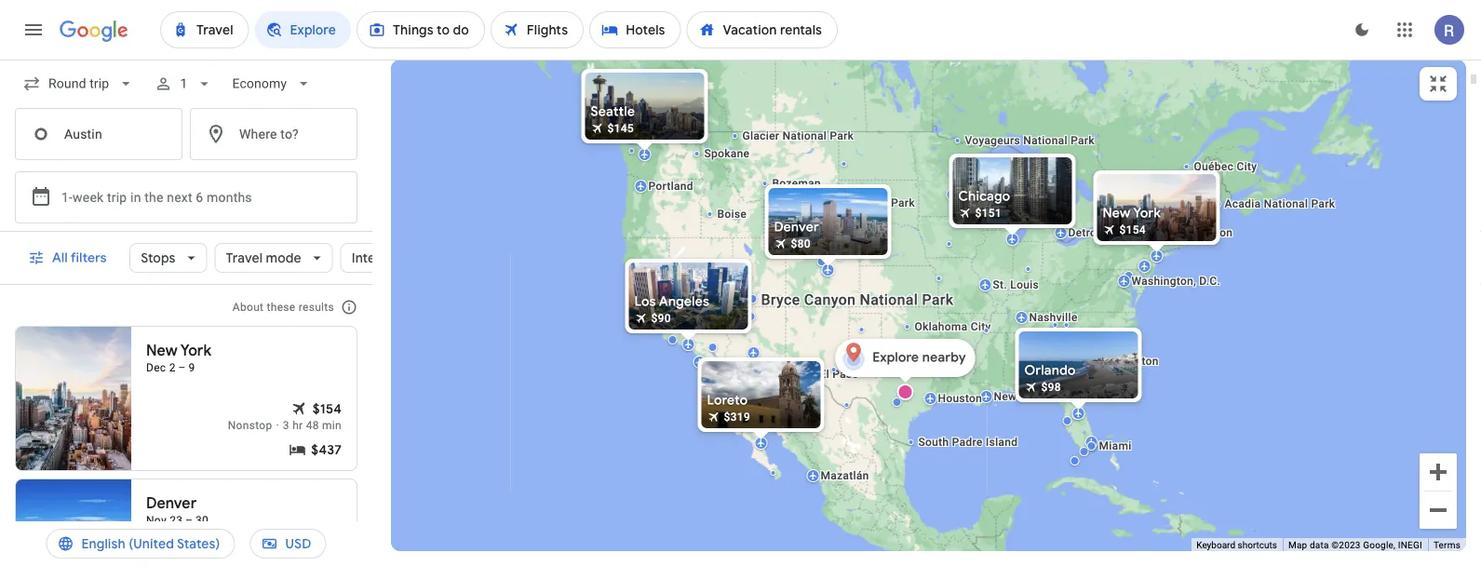 Task type: describe. For each thing, give the bounding box(es) containing it.
1-
[[61, 189, 73, 205]]

nashville
[[1029, 311, 1078, 324]]

national up explore
[[860, 291, 918, 309]]

google,
[[1363, 540, 1396, 551]]

boston
[[1196, 226, 1233, 239]]

york for new york
[[1133, 205, 1161, 222]]

usd
[[285, 535, 311, 552]]

island
[[986, 436, 1018, 449]]

keyboard shortcuts
[[1197, 540, 1277, 551]]

yellowstone
[[777, 196, 841, 209]]

Where to? text field
[[190, 108, 358, 160]]

denver for denver
[[774, 219, 819, 236]]

results
[[299, 301, 334, 314]]

travel
[[225, 250, 262, 266]]

new york
[[1103, 205, 1161, 222]]

portland
[[648, 180, 693, 193]]

el paso
[[820, 368, 859, 381]]

mode
[[265, 250, 301, 266]]

atlanta
[[1054, 343, 1092, 356]]

lake
[[676, 272, 701, 285]]

in
[[130, 189, 141, 205]]

glacier national park
[[742, 129, 854, 142]]

glacier
[[742, 129, 780, 142]]

dallas
[[923, 355, 956, 368]]

next
[[167, 189, 192, 205]]

98 US dollars text field
[[1041, 381, 1061, 394]]

park for glacier national park
[[830, 129, 854, 142]]

filters form
[[0, 60, 372, 232]]

these
[[267, 301, 296, 314]]

montreal
[[1169, 180, 1216, 193]]

change appearance image
[[1340, 7, 1384, 52]]

keyboard shortcuts button
[[1197, 539, 1277, 552]]

map
[[1288, 540, 1307, 551]]

new for new york
[[1103, 205, 1131, 222]]

view smaller map image
[[1427, 73, 1450, 95]]

canyon
[[804, 291, 856, 309]]

map data ©2023 google, inegi
[[1288, 540, 1422, 551]]

oklahoma city
[[915, 320, 991, 333]]

about these results
[[233, 301, 334, 314]]

acadia national park
[[1225, 197, 1335, 210]]

dec
[[146, 361, 166, 374]]

park for yellowstone national park
[[891, 196, 915, 209]]

80 US dollars text field
[[318, 552, 342, 566]]

$80
[[791, 237, 811, 250]]

louis
[[1010, 278, 1039, 291]]

interests
[[351, 250, 406, 266]]

houston
[[938, 392, 982, 405]]

1-week trip in the next 6 months button
[[15, 171, 358, 223]]

loading results progress bar
[[0, 60, 1481, 63]]

washington,
[[1132, 275, 1196, 288]]

bozeman
[[772, 177, 821, 190]]

80 US dollars text field
[[791, 237, 811, 250]]

francisco
[[674, 290, 725, 303]]

inegi
[[1398, 540, 1422, 551]]

(united
[[129, 535, 174, 552]]

2 – 9
[[169, 361, 195, 374]]

washington, d.c.
[[1132, 275, 1221, 288]]

explore nearby button
[[835, 339, 975, 392]]

145 US dollars text field
[[607, 122, 634, 135]]

3 hr 48 min
[[283, 419, 342, 432]]

chicago
[[958, 188, 1011, 205]]

min
[[322, 419, 342, 432]]

travel mode
[[225, 250, 301, 266]]

english (united states) button
[[46, 521, 235, 566]]

stops button
[[129, 236, 207, 280]]

tahoe
[[704, 272, 736, 285]]

english
[[81, 535, 125, 552]]

shortcuts
[[1238, 540, 1277, 551]]

151 US dollars text field
[[975, 207, 1002, 220]]

voyageurs national park
[[965, 134, 1095, 147]]

stops
[[140, 250, 175, 266]]

park for voyageurs national park
[[1071, 134, 1095, 147]]

oklahoma
[[915, 320, 968, 333]]

city for oklahoma city
[[971, 320, 991, 333]]

©2023
[[1332, 540, 1361, 551]]

los angeles
[[634, 293, 710, 310]]

map region
[[272, 14, 1481, 566]]

south padre island
[[918, 436, 1018, 449]]

$154 for $154 text box
[[1120, 223, 1146, 236]]

voyageurs
[[965, 134, 1020, 147]]

san
[[651, 290, 671, 303]]

new for new york dec 2 – 9
[[146, 341, 178, 360]]

all filters button
[[17, 236, 122, 280]]

$98
[[1041, 381, 1061, 394]]

st. louis
[[993, 278, 1039, 291]]

6
[[196, 189, 203, 205]]

bryce
[[761, 291, 800, 309]]

st.
[[993, 278, 1007, 291]]

1 button
[[146, 61, 221, 106]]

national for acadia
[[1264, 197, 1308, 210]]

mazatlán
[[821, 469, 869, 482]]



Task type: vqa. For each thing, say whether or not it's contained in the screenshot.
green bay packers | green bay wi image
no



Task type: locate. For each thing, give the bounding box(es) containing it.
miami
[[1099, 439, 1132, 452]]

all filters
[[52, 250, 107, 266]]

york inside map 'region'
[[1133, 205, 1161, 222]]

154 US dollars text field
[[1120, 223, 1146, 236]]

yellowstone national park
[[777, 196, 915, 209]]

$319
[[724, 411, 750, 424]]

1 vertical spatial new
[[146, 341, 178, 360]]

park up yellowstone national park
[[830, 129, 854, 142]]

new inside the new york dec 2 – 9
[[146, 341, 178, 360]]

national right voyageurs
[[1023, 134, 1068, 147]]

keyboard
[[1197, 540, 1235, 551]]

2 vertical spatial new
[[994, 390, 1017, 403]]

park left "chicago"
[[891, 196, 915, 209]]

$437
[[311, 441, 342, 458]]

$154 up 'min' at the left of the page
[[313, 400, 342, 417]]

bryce canyon national park
[[761, 291, 954, 309]]

south
[[918, 436, 949, 449]]

city right québec
[[1237, 160, 1257, 173]]

90 US dollars text field
[[651, 312, 671, 325]]

319 US dollars text field
[[724, 411, 750, 424]]

lake tahoe
[[676, 272, 736, 285]]

boise
[[717, 208, 747, 221]]

0 vertical spatial new
[[1103, 205, 1131, 222]]

filters
[[71, 250, 107, 266]]

usd button
[[250, 521, 326, 566]]

park for acadia national park
[[1311, 197, 1335, 210]]

0 horizontal spatial new
[[146, 341, 178, 360]]

toronto
[[1107, 208, 1148, 221]]

about
[[233, 301, 264, 314]]

1 horizontal spatial new
[[994, 390, 1017, 403]]

1 vertical spatial york
[[180, 341, 211, 360]]

1 horizontal spatial $154
[[1120, 223, 1146, 236]]

0 vertical spatial denver
[[774, 219, 819, 236]]

york
[[1133, 205, 1161, 222], [180, 341, 211, 360]]

national
[[783, 129, 827, 142], [1023, 134, 1068, 147], [844, 196, 888, 209], [1264, 197, 1308, 210], [860, 291, 918, 309]]

english (united states)
[[81, 535, 220, 552]]

city
[[1237, 160, 1257, 173], [971, 320, 991, 333]]

0 vertical spatial $154
[[1120, 223, 1146, 236]]

terms link
[[1434, 540, 1461, 551]]

154 US dollars text field
[[313, 399, 342, 418]]

denver nov 23 – 30
[[146, 494, 209, 527]]

national for voyageurs
[[1023, 134, 1068, 147]]

denver inside map 'region'
[[774, 219, 819, 236]]

york for new york dec 2 – 9
[[180, 341, 211, 360]]

denver
[[774, 219, 819, 236], [146, 494, 197, 513]]

québec
[[1194, 160, 1234, 173]]

denver up nov
[[146, 494, 197, 513]]

park right voyageurs
[[1071, 134, 1095, 147]]

loreto
[[707, 392, 748, 409]]

new
[[1103, 205, 1131, 222], [146, 341, 178, 360], [994, 390, 1017, 403]]

denver up $80
[[774, 219, 819, 236]]

nonstop
[[228, 419, 272, 432]]

the
[[145, 189, 163, 205]]

new up dec
[[146, 341, 178, 360]]

hr
[[292, 419, 303, 432]]

denver inside denver nov 23 – 30
[[146, 494, 197, 513]]

$154 inside map 'region'
[[1120, 223, 1146, 236]]

national for glacier
[[783, 129, 827, 142]]

None field
[[15, 67, 143, 101], [225, 67, 320, 101], [15, 67, 143, 101], [225, 67, 320, 101]]

2 horizontal spatial new
[[1103, 205, 1131, 222]]

1 vertical spatial $154
[[313, 400, 342, 417]]

$145
[[607, 122, 634, 135]]

1 horizontal spatial denver
[[774, 219, 819, 236]]

charleston
[[1102, 355, 1159, 368]]

all
[[52, 250, 68, 266]]

terms
[[1434, 540, 1461, 551]]

padre
[[952, 436, 983, 449]]

new for new orleans
[[994, 390, 1017, 403]]

national right glacier
[[783, 129, 827, 142]]

$154 down toronto
[[1120, 223, 1146, 236]]

None text field
[[15, 108, 182, 160]]

national right 'yellowstone' in the top right of the page
[[844, 196, 888, 209]]

week
[[73, 189, 104, 205]]

$151
[[975, 207, 1002, 220]]

york up $154 text box
[[1133, 205, 1161, 222]]

york inside the new york dec 2 – 9
[[180, 341, 211, 360]]

1
[[180, 76, 187, 91]]

orleans
[[1020, 390, 1060, 403]]

months
[[207, 189, 252, 205]]

1 horizontal spatial city
[[1237, 160, 1257, 173]]

437 US dollars text field
[[311, 440, 342, 459]]

national for yellowstone
[[844, 196, 888, 209]]

detroit
[[1068, 226, 1104, 239]]

0 horizontal spatial $154
[[313, 400, 342, 417]]

main menu image
[[22, 19, 45, 41]]

paso
[[833, 368, 859, 381]]

los
[[634, 293, 656, 310]]

$90
[[651, 312, 671, 325]]

new up $154 text box
[[1103, 205, 1131, 222]]

0 horizontal spatial denver
[[146, 494, 197, 513]]

1 vertical spatial city
[[971, 320, 991, 333]]

national right acadia
[[1264, 197, 1308, 210]]

0 horizontal spatial york
[[180, 341, 211, 360]]

1-week trip in the next 6 months
[[61, 189, 252, 205]]

york up 2 – 9
[[180, 341, 211, 360]]

new york dec 2 – 9
[[146, 341, 211, 374]]

city right oklahoma
[[971, 320, 991, 333]]

park right acadia
[[1311, 197, 1335, 210]]

san francisco
[[651, 290, 725, 303]]

park
[[830, 129, 854, 142], [1071, 134, 1095, 147], [891, 196, 915, 209], [1311, 197, 1335, 210], [922, 291, 954, 309]]

new orleans
[[994, 390, 1060, 403]]

48
[[306, 419, 319, 432]]

0 horizontal spatial city
[[971, 320, 991, 333]]

trip
[[107, 189, 127, 205]]

explore
[[873, 349, 919, 366]]

minneapolis
[[960, 188, 1025, 201]]

el
[[820, 368, 829, 381]]

$154 for 154 us dollars text box
[[313, 400, 342, 417]]

1 horizontal spatial york
[[1133, 205, 1161, 222]]

spokane
[[704, 147, 750, 160]]

data
[[1310, 540, 1329, 551]]

nov
[[146, 514, 167, 527]]

3
[[283, 419, 289, 432]]

park up oklahoma
[[922, 291, 954, 309]]

denver for denver nov 23 – 30
[[146, 494, 197, 513]]

duluth
[[972, 160, 1007, 173]]

1 vertical spatial denver
[[146, 494, 197, 513]]

states)
[[177, 535, 220, 552]]

new left the orleans
[[994, 390, 1017, 403]]

orlando
[[1025, 362, 1076, 379]]

about these results image
[[327, 285, 371, 330]]

city for québec city
[[1237, 160, 1257, 173]]

0 vertical spatial city
[[1237, 160, 1257, 173]]

d.c.
[[1199, 275, 1221, 288]]

0 vertical spatial york
[[1133, 205, 1161, 222]]

acadia
[[1225, 197, 1261, 210]]

nearby
[[922, 349, 966, 366]]

travel mode button
[[214, 236, 333, 280]]

interests button
[[340, 236, 438, 280]]



